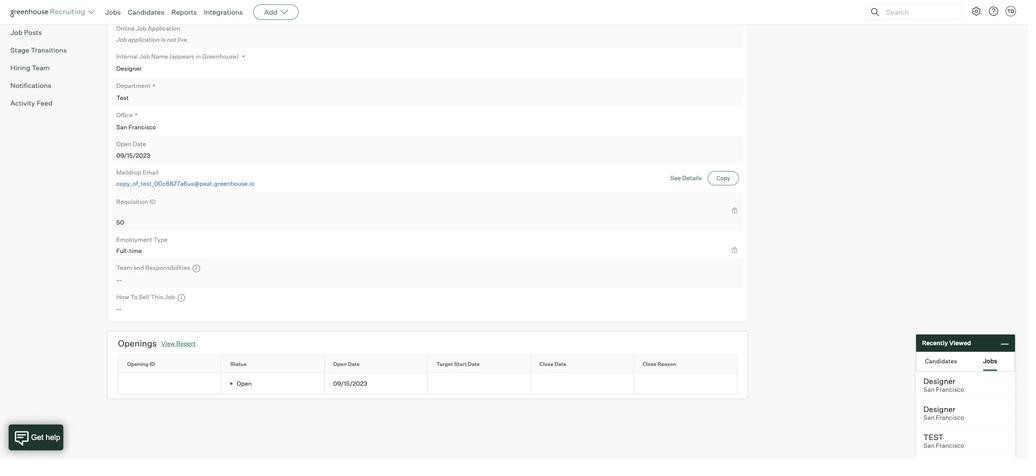 Task type: describe. For each thing, give the bounding box(es) containing it.
row containing open
[[119, 373, 738, 394]]

opening id
[[127, 361, 155, 367]]

hiring team link
[[10, 62, 76, 73]]

(appears
[[169, 53, 195, 60]]

09/15/2023 inside grid
[[333, 380, 367, 387]]

not
[[167, 36, 176, 43]]

stage transitions
[[10, 46, 67, 54]]

job left kickoff at the top left of the page
[[10, 10, 23, 19]]

test
[[116, 94, 129, 101]]

and
[[133, 264, 144, 271]]

td button
[[1006, 6, 1017, 16]]

job posts
[[10, 28, 42, 36]]

integrations link
[[204, 8, 243, 16]]

job left <ul><li>how should employees sell this job to candidates?</li><li>what are the challenges of this position?</li><li>how is taking this job a good career move?</li><li>what will the candidate learn in this role?</li></ul> icon at the bottom left of page
[[165, 293, 175, 301]]

is
[[161, 36, 166, 43]]

office
[[116, 111, 133, 118]]

feed
[[37, 99, 53, 107]]

add
[[264, 8, 278, 16]]

opening
[[127, 361, 149, 367]]

job up application
[[136, 24, 147, 32]]

0 vertical spatial jobs
[[105, 8, 121, 16]]

internal job name (appears in greenhouse)
[[116, 53, 239, 60]]

-- for team and responsibilities
[[116, 276, 122, 283]]

san inside test san francisco
[[924, 442, 935, 450]]

application
[[128, 36, 160, 43]]

open date 09/15/2023
[[116, 140, 150, 159]]

greenhouse recruiting image
[[10, 7, 88, 17]]

reason
[[658, 361, 677, 367]]

job posts link
[[10, 27, 76, 37]]

notifications link
[[10, 80, 76, 90]]

open inside open date 09/15/2023
[[116, 140, 132, 147]]

recently
[[923, 339, 949, 347]]

how to sell this job
[[116, 293, 175, 301]]

see details
[[671, 174, 702, 181]]

job left posts
[[10, 28, 23, 36]]

recently viewed
[[923, 339, 972, 347]]

hiring
[[10, 63, 30, 72]]

id for opening id
[[150, 361, 155, 367]]

td button
[[1005, 4, 1018, 18]]

copy
[[717, 174, 731, 181]]

online job application job application is not live
[[116, 24, 187, 43]]

target
[[437, 361, 453, 367]]

maildrop
[[116, 169, 141, 176]]

application
[[148, 24, 180, 32]]

test san francisco
[[924, 432, 965, 450]]

tab list containing candidates
[[917, 352, 1015, 371]]

-- for how to sell this job
[[116, 305, 122, 313]]

view
[[161, 339, 175, 347]]

email
[[143, 169, 159, 176]]

posts
[[24, 28, 42, 36]]

openings
[[118, 338, 157, 349]]

1 vertical spatial designer
[[924, 376, 956, 386]]

open date
[[333, 361, 360, 367]]

status
[[230, 361, 247, 367]]

id for requisition id
[[150, 198, 156, 205]]

1 horizontal spatial team
[[116, 264, 132, 271]]

type
[[154, 236, 168, 243]]

add button
[[253, 4, 299, 20]]

date for open date 09/15/2023
[[133, 140, 146, 147]]

internal
[[116, 53, 138, 60]]

date for open date
[[348, 361, 360, 367]]

jobs link
[[105, 8, 121, 16]]

how
[[116, 293, 129, 301]]

<ul><li>how should employees sell this job to candidates?</li><li>what are the challenges of this position?</li><li>how is taking this job a good career move?</li><li>what will the candidate learn in this role?</li></ul> element
[[175, 293, 186, 302]]

0 horizontal spatial candidates
[[128, 8, 164, 16]]



Task type: vqa. For each thing, say whether or not it's contained in the screenshot.
<ul><li>How should employees sell this job to candidates?</li><li>What are the challenges of this position?</li><li>How is taking this job a good career move?</li><li>What will the candidate learn in this role?</li></ul> element
yes



Task type: locate. For each thing, give the bounding box(es) containing it.
1 close from the left
[[540, 361, 554, 367]]

-- down how
[[116, 305, 122, 313]]

designer san francisco
[[924, 376, 965, 393], [924, 404, 965, 422]]

reports
[[171, 8, 197, 16]]

designer down internal
[[116, 65, 142, 72]]

activity feed
[[10, 99, 53, 107]]

san
[[116, 123, 127, 130], [924, 386, 935, 393], [924, 414, 935, 422], [924, 442, 935, 450]]

this
[[151, 293, 163, 301]]

greenhouse)
[[202, 53, 239, 60]]

transitions
[[31, 46, 67, 54]]

online
[[116, 24, 135, 32]]

2 row from the top
[[119, 373, 738, 394]]

san francisco
[[116, 123, 156, 130]]

activity feed link
[[10, 98, 76, 108]]

kickoff
[[24, 10, 47, 19]]

openings view report
[[118, 338, 196, 349]]

see
[[671, 174, 681, 181]]

<ul><li>what will this person&#x27;s role and responsibilities be?</li><li>how will their success be evaluated?</li><li>who will they be working with?</li><li>who will they report to?</li></ul> image
[[192, 264, 201, 273]]

start
[[454, 361, 467, 367]]

candidates link
[[128, 8, 164, 16]]

requisition id
[[116, 198, 156, 205]]

hiring team
[[10, 63, 50, 72]]

2 designer san francisco from the top
[[924, 404, 965, 422]]

close for close reason
[[643, 361, 657, 367]]

grid containing open
[[119, 356, 738, 394]]

stage
[[10, 46, 29, 54]]

time
[[129, 247, 142, 254]]

0 horizontal spatial close
[[540, 361, 554, 367]]

in
[[196, 53, 201, 60]]

designer san francisco down recently viewed
[[924, 376, 965, 393]]

1 vertical spatial jobs
[[984, 357, 998, 364]]

responsibilities
[[145, 264, 190, 271]]

see details link
[[671, 174, 707, 181]]

0 horizontal spatial jobs
[[105, 8, 121, 16]]

0 vertical spatial designer
[[116, 65, 142, 72]]

full-time
[[116, 247, 142, 254]]

candidates
[[128, 8, 164, 16], [926, 357, 958, 364]]

1 vertical spatial --
[[116, 305, 122, 313]]

full-
[[116, 247, 129, 254]]

team down stage transitions
[[32, 63, 50, 72]]

job left name
[[139, 53, 150, 60]]

integrations
[[204, 8, 243, 16]]

close reason
[[643, 361, 677, 367]]

td
[[1008, 8, 1015, 14]]

1 vertical spatial designer san francisco
[[924, 404, 965, 422]]

1 id from the top
[[150, 198, 156, 205]]

id right opening
[[150, 361, 155, 367]]

0 vertical spatial candidates
[[128, 8, 164, 16]]

1 vertical spatial 09/15/2023
[[333, 380, 367, 387]]

designer san francisco up test
[[924, 404, 965, 422]]

test
[[924, 432, 944, 442]]

employment type
[[116, 236, 168, 243]]

<ul><li>what will this person&#x27;s role and responsibilities be?</li><li>how will their success be evaluated?</li><li>who will they be working with?</li><li>who will they report to?</li></ul> element
[[190, 264, 201, 273]]

team and responsibilities
[[116, 264, 190, 271]]

0 vertical spatial --
[[116, 276, 122, 283]]

close for close date
[[540, 361, 554, 367]]

0 vertical spatial designer san francisco
[[924, 376, 965, 393]]

live
[[178, 36, 187, 43]]

designer
[[116, 65, 142, 72], [924, 376, 956, 386], [924, 404, 956, 414]]

1 vertical spatial team
[[116, 264, 132, 271]]

job down online
[[116, 36, 127, 43]]

close
[[540, 361, 554, 367], [643, 361, 657, 367]]

target start date
[[437, 361, 480, 367]]

close date
[[540, 361, 567, 367]]

date for close date
[[555, 361, 567, 367]]

50
[[116, 219, 124, 226]]

row
[[119, 356, 738, 373], [119, 373, 738, 394]]

jobs
[[105, 8, 121, 16], [984, 357, 998, 364]]

department
[[116, 82, 151, 89]]

stage transitions link
[[10, 45, 76, 55]]

viewed
[[950, 339, 972, 347]]

09/15/2023 up maildrop
[[116, 151, 150, 159]]

sell
[[139, 293, 149, 301]]

1 vertical spatial id
[[150, 361, 155, 367]]

report
[[176, 339, 196, 347]]

0 horizontal spatial 09/15/2023
[[116, 151, 150, 159]]

0 vertical spatial 09/15/2023
[[116, 151, 150, 159]]

Search text field
[[884, 6, 954, 18]]

notifications
[[10, 81, 51, 89]]

job
[[10, 10, 23, 19], [136, 24, 147, 32], [10, 28, 23, 36], [116, 36, 127, 43], [139, 53, 150, 60], [165, 293, 175, 301]]

to
[[130, 293, 138, 301]]

1 horizontal spatial jobs
[[984, 357, 998, 364]]

candidates up online job application job application is not live
[[128, 8, 164, 16]]

0 vertical spatial team
[[32, 63, 50, 72]]

candidates down recently viewed
[[926, 357, 958, 364]]

09/15/2023 down open date
[[333, 380, 367, 387]]

open
[[116, 7, 132, 15], [116, 140, 132, 147], [333, 361, 347, 367], [237, 380, 252, 387]]

2 vertical spatial designer
[[924, 404, 956, 414]]

1 designer san francisco from the top
[[924, 376, 965, 393]]

designer down "recently"
[[924, 376, 956, 386]]

1 horizontal spatial 09/15/2023
[[333, 380, 367, 387]]

maildrop email copy_of_test_00c8827a6us@peat.greenhouse.io
[[116, 169, 255, 187]]

row containing opening id
[[119, 356, 738, 373]]

job kickoff link
[[10, 9, 76, 20]]

copy_of_test_00c8827a6us@peat.greenhouse.io
[[116, 180, 255, 187]]

-
[[116, 276, 119, 283], [119, 276, 122, 283], [116, 305, 119, 313], [119, 305, 122, 313]]

team left and
[[116, 264, 132, 271]]

activity
[[10, 99, 35, 107]]

date inside open date 09/15/2023
[[133, 140, 146, 147]]

1 row from the top
[[119, 356, 738, 373]]

copy link
[[708, 171, 740, 185]]

job kickoff
[[10, 10, 47, 19]]

reports link
[[171, 8, 197, 16]]

details
[[683, 174, 702, 181]]

configure image
[[972, 6, 982, 16]]

employment
[[116, 236, 152, 243]]

requisition
[[116, 198, 148, 205]]

tab list
[[917, 352, 1015, 371]]

0 horizontal spatial team
[[32, 63, 50, 72]]

<ul><li>how should employees sell this job to candidates?</li><li>what are the challenges of this position?</li><li>how is taking this job a good career move?</li><li>what will the candidate learn in this role?</li></ul> image
[[177, 293, 186, 302]]

copy_of_test_00c8827a6us@peat.greenhouse.io link
[[116, 179, 255, 188]]

date
[[133, 140, 146, 147], [348, 361, 360, 367], [468, 361, 480, 367], [555, 361, 567, 367]]

2 close from the left
[[643, 361, 657, 367]]

view report link
[[161, 339, 196, 348]]

id
[[150, 198, 156, 205], [150, 361, 155, 367]]

-- up how
[[116, 276, 122, 283]]

--
[[116, 276, 122, 283], [116, 305, 122, 313]]

1 -- from the top
[[116, 276, 122, 283]]

1 horizontal spatial close
[[643, 361, 657, 367]]

2 id from the top
[[150, 361, 155, 367]]

0 vertical spatial id
[[150, 198, 156, 205]]

2 -- from the top
[[116, 305, 122, 313]]

name
[[151, 53, 168, 60]]

francisco inside test san francisco
[[937, 442, 965, 450]]

1 vertical spatial candidates
[[926, 357, 958, 364]]

id right requisition
[[150, 198, 156, 205]]

09/15/2023
[[116, 151, 150, 159], [333, 380, 367, 387]]

grid
[[119, 356, 738, 394]]

1 horizontal spatial candidates
[[926, 357, 958, 364]]

designer up test
[[924, 404, 956, 414]]



